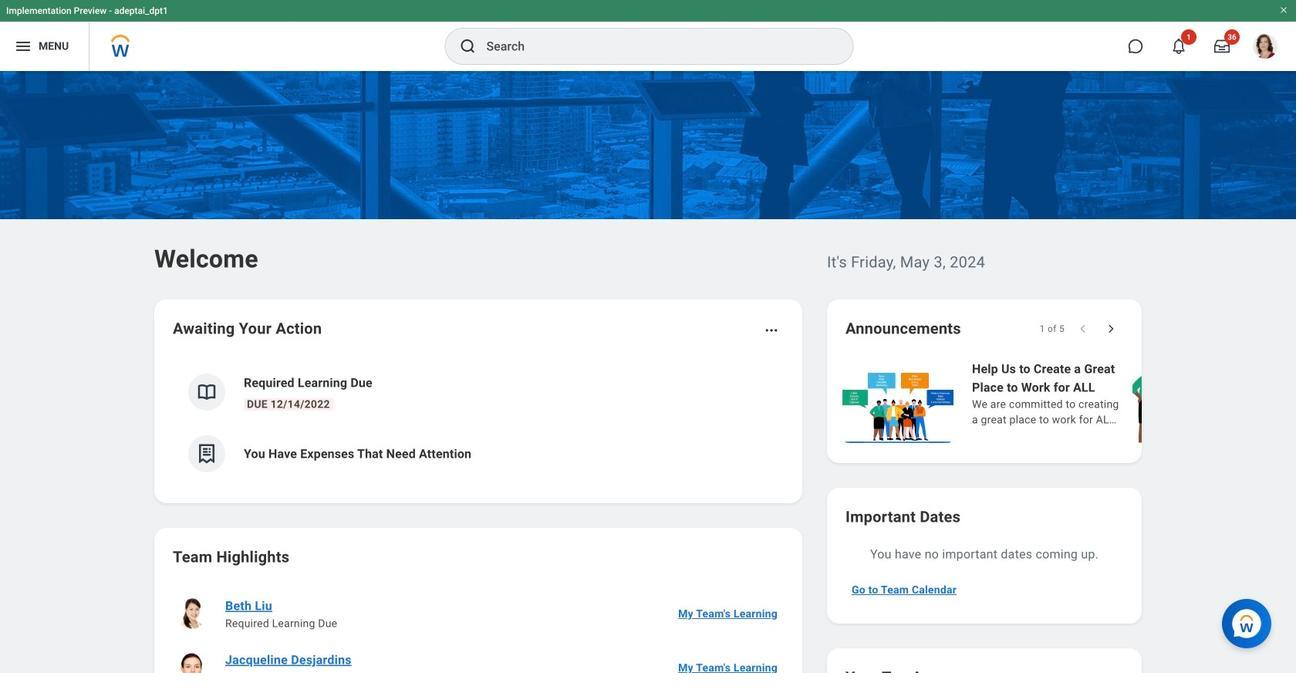 Task type: locate. For each thing, give the bounding box(es) containing it.
chevron left small image
[[1076, 321, 1091, 337]]

book open image
[[195, 381, 218, 404]]

dashboard expenses image
[[195, 442, 218, 465]]

status
[[1040, 323, 1065, 335]]

main content
[[0, 71, 1297, 673]]

inbox large image
[[1215, 39, 1230, 54]]

banner
[[0, 0, 1297, 71]]

list
[[840, 358, 1297, 445], [173, 361, 784, 485], [173, 587, 784, 673]]



Task type: describe. For each thing, give the bounding box(es) containing it.
related actions image
[[764, 323, 780, 338]]

chevron right small image
[[1104, 321, 1119, 337]]

justify image
[[14, 37, 32, 56]]

search image
[[459, 37, 477, 56]]

close environment banner image
[[1280, 5, 1289, 15]]

profile logan mcneil image
[[1253, 34, 1278, 62]]

notifications large image
[[1172, 39, 1187, 54]]

Search Workday  search field
[[487, 29, 822, 63]]



Task type: vqa. For each thing, say whether or not it's contained in the screenshot.
Innovation: Product Strategy and Operation's Staffing element
no



